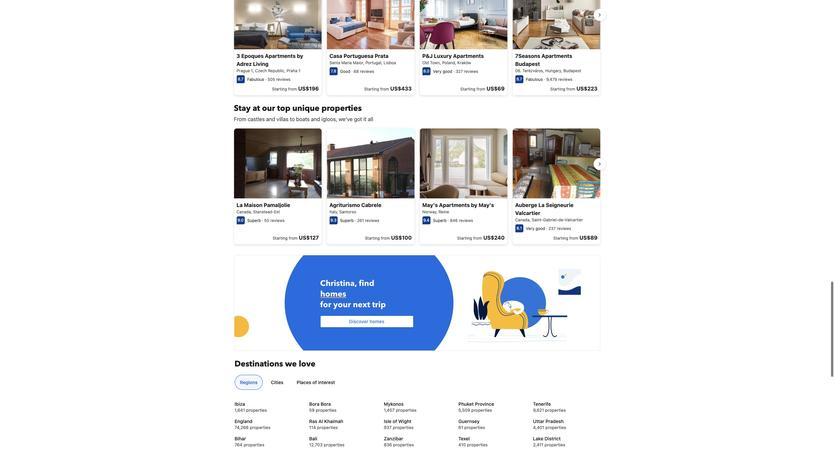 Task type: vqa. For each thing, say whether or not it's contained in the screenshot.
Rockford, Illinois, United States
no



Task type: describe. For each thing, give the bounding box(es) containing it.
2 bora from the left
[[321, 401, 331, 407]]

1,457
[[384, 408, 395, 413]]

from for us$127
[[289, 236, 298, 241]]

zanzibar 836 properties
[[384, 436, 414, 448]]

good
[[340, 69, 351, 74]]

apartments inside 7seasons apartments budapest 06. terézváros, hungary, budapest
[[542, 53, 573, 59]]

starting for us$89
[[554, 236, 569, 241]]

starting from us$100
[[365, 235, 412, 241]]

0 horizontal spatial budapest
[[516, 61, 540, 67]]

from for us$240
[[474, 236, 482, 241]]

pradesh
[[546, 419, 564, 424]]

9.3
[[331, 218, 337, 223]]

discover
[[349, 319, 369, 324]]

9,479
[[547, 77, 558, 82]]

us$196
[[298, 86, 319, 92]]

regions button
[[235, 375, 263, 390]]

from
[[234, 116, 246, 122]]

properties inside texel 410 properties
[[467, 442, 488, 448]]

khaimah
[[324, 419, 343, 424]]

937
[[384, 425, 392, 430]]

ras al khaimah link
[[309, 418, 376, 425]]

places of interest
[[297, 380, 335, 385]]

9.0 element
[[237, 217, 245, 225]]

· for 7seasons apartments budapest
[[544, 77, 546, 82]]

texel
[[459, 436, 470, 442]]

texel 410 properties
[[459, 436, 488, 448]]

superb for maison
[[247, 218, 261, 223]]

apartments inside the p&j luxury apartments old town, poland, kraków
[[453, 53, 484, 59]]

fabulous for adrez
[[247, 77, 264, 82]]

guernsey 61 properties
[[459, 419, 485, 430]]

auberge
[[516, 202, 538, 208]]

8.7 for adrez
[[238, 77, 244, 82]]

bihar
[[235, 436, 246, 442]]

· for may's apartments by may's
[[448, 218, 449, 223]]

properties inside zanzibar 836 properties
[[393, 442, 414, 448]]

from for us$89
[[570, 236, 579, 241]]

tenerife
[[533, 401, 551, 407]]

bali 12,703 properties
[[309, 436, 345, 448]]

reviews down the de-
[[557, 226, 572, 231]]

saint-
[[532, 218, 544, 223]]

0 vertical spatial homes
[[320, 289, 346, 300]]

bali link
[[309, 436, 376, 442]]

superb element for maison
[[247, 218, 261, 223]]

la inside auberge la seigneurie valcartier canada, saint-gabriel-de-valcartier
[[539, 202, 545, 208]]

327
[[456, 69, 463, 74]]

destinations we love
[[235, 359, 316, 370]]

1 and from the left
[[266, 116, 275, 122]]

places of interest button
[[292, 375, 341, 390]]

isle of wight 937 properties
[[384, 419, 414, 430]]

4,401
[[533, 425, 545, 430]]

starting from us$127
[[273, 235, 319, 241]]

may's apartments by may's norway, reine
[[423, 202, 494, 215]]

la inside la maison pamaljolie canada, stanstead-est
[[237, 202, 243, 208]]

fabulous · 9,479 reviews
[[526, 77, 573, 82]]

stanstead-
[[253, 210, 274, 215]]

starting for us$127
[[273, 236, 288, 241]]

for your next trip
[[320, 299, 386, 310]]

by inside may's apartments by may's norway, reine
[[471, 202, 478, 208]]

0 vertical spatial valcartier
[[516, 210, 541, 216]]

836
[[384, 442, 392, 448]]

properties inside phuket province 5,509 properties
[[472, 408, 492, 413]]

starting from us$196
[[272, 86, 319, 92]]

we've
[[339, 116, 353, 122]]

61
[[459, 425, 464, 430]]

phuket province 5,509 properties
[[459, 401, 494, 413]]

very for valcartier
[[526, 226, 535, 231]]

superb for cabrele
[[340, 218, 354, 223]]

237
[[549, 226, 556, 231]]

us$89
[[580, 235, 598, 241]]

good · 68 reviews
[[340, 69, 374, 74]]

properties inside "mykonos 1,457 properties"
[[396, 408, 417, 413]]

pamaljolie
[[264, 202, 290, 208]]

· for agriturismo cabrele
[[355, 218, 356, 223]]

superb · 50 reviews
[[247, 218, 285, 223]]

reviews for may's apartments by may's
[[459, 218, 473, 223]]

regions
[[240, 380, 258, 385]]

portugal,
[[366, 60, 383, 65]]

starting from us$433
[[364, 86, 412, 92]]

main content containing stay at our top unique properties
[[228, 0, 606, 379]]

properties inside bihar 764 properties
[[244, 442, 265, 448]]

1 may's from the left
[[423, 202, 438, 208]]

starting from us$89
[[554, 235, 598, 241]]

christina, find
[[320, 278, 375, 289]]

superb element for cabrele
[[340, 218, 354, 223]]

tenerife 9,621 properties
[[533, 401, 566, 413]]

find
[[359, 278, 375, 289]]

apartments inside may's apartments by may's norway, reine
[[439, 202, 470, 208]]

christina,
[[320, 278, 357, 289]]

region containing 3 epoques apartments by adrez living
[[229, 0, 606, 98]]

properties inside uttar pradesh 4,401 properties
[[546, 425, 567, 430]]

very for old
[[433, 69, 442, 74]]

114
[[309, 425, 316, 430]]

province
[[475, 401, 494, 407]]

casa portuguesa prata santa maria maior, portugal, lisboa
[[330, 53, 396, 65]]

la maison pamaljolie canada, stanstead-est
[[237, 202, 290, 215]]

superb element for apartments
[[433, 218, 447, 223]]

stay
[[234, 103, 251, 114]]

discover homes
[[349, 319, 385, 324]]

properties inside ibiza 1,641 properties
[[246, 408, 267, 413]]

republic,
[[268, 68, 286, 73]]

uttar pradesh link
[[533, 418, 600, 425]]

tab list containing regions
[[232, 375, 600, 390]]

lisboa
[[384, 60, 396, 65]]

starting for us$100
[[365, 236, 380, 241]]

est
[[274, 210, 280, 215]]

5,509
[[459, 408, 471, 413]]

good for valcartier
[[536, 226, 546, 231]]

505
[[268, 77, 275, 82]]

9.3 element
[[330, 217, 338, 225]]

to
[[290, 116, 295, 122]]

9,621
[[533, 408, 544, 413]]

reviews for 3 epoques apartments by adrez living
[[276, 77, 291, 82]]

town,
[[430, 60, 441, 65]]

2,411
[[533, 442, 544, 448]]

7.8 element
[[330, 67, 338, 75]]

good element
[[340, 69, 351, 74]]

ibiza link
[[235, 401, 301, 408]]

properties inside tenerife 9,621 properties
[[546, 408, 566, 413]]

very good · 327 reviews
[[433, 69, 479, 74]]

maison
[[244, 202, 263, 208]]

reviews down kraków
[[464, 69, 479, 74]]

from for us$69
[[477, 87, 486, 92]]

59
[[309, 408, 315, 413]]

we
[[285, 359, 297, 370]]

1,641
[[235, 408, 245, 413]]

region containing la maison pamaljolie
[[229, 126, 606, 247]]

agriturismo
[[330, 202, 360, 208]]

trip
[[372, 299, 386, 310]]

mykonos
[[384, 401, 404, 407]]



Task type: locate. For each thing, give the bounding box(es) containing it.
0 horizontal spatial good
[[443, 69, 453, 74]]

8.7 for terézváros,
[[517, 77, 523, 82]]

0 horizontal spatial may's
[[423, 202, 438, 208]]

0 horizontal spatial very good element
[[433, 69, 453, 74]]

of
[[313, 380, 317, 385], [393, 419, 397, 424]]

wight
[[399, 419, 412, 424]]

reviews up starting from us$223
[[559, 77, 573, 82]]

0 vertical spatial budapest
[[516, 61, 540, 67]]

fabulous element for terézváros,
[[526, 77, 543, 82]]

us$127
[[299, 235, 319, 241]]

starting down 237
[[554, 236, 569, 241]]

starting for us$69
[[461, 87, 476, 92]]

canada, inside la maison pamaljolie canada, stanstead-est
[[237, 210, 252, 215]]

reviews right the 261
[[365, 218, 380, 223]]

from inside starting from us$196
[[288, 87, 297, 92]]

very right 8.1 element at the right of page
[[526, 226, 535, 231]]

italy,
[[330, 210, 339, 215]]

fabulous · 505 reviews
[[247, 77, 291, 82]]

from left us$196
[[288, 87, 297, 92]]

la left maison
[[237, 202, 243, 208]]

of inside isle of wight 937 properties
[[393, 419, 397, 424]]

68
[[354, 69, 359, 74]]

superb element down reine
[[433, 218, 447, 223]]

from left the us$223
[[567, 87, 576, 92]]

2 horizontal spatial superb element
[[433, 218, 447, 223]]

8.7 element
[[237, 75, 245, 83], [516, 75, 524, 83]]

1 horizontal spatial very
[[526, 226, 535, 231]]

praha
[[287, 68, 298, 73]]

reviews down republic,
[[276, 77, 291, 82]]

8.0 element
[[423, 67, 431, 75]]

1 vertical spatial budapest
[[564, 68, 582, 73]]

1 horizontal spatial very good element
[[526, 226, 546, 231]]

prata
[[375, 53, 389, 59]]

very good element down poland,
[[433, 69, 453, 74]]

· for la maison pamaljolie
[[262, 218, 263, 223]]

starting for us$223
[[551, 87, 566, 92]]

7seasons apartments budapest 06. terézváros, hungary, budapest
[[516, 53, 582, 73]]

starting inside starting from us$223
[[551, 87, 566, 92]]

0 horizontal spatial la
[[237, 202, 243, 208]]

from inside starting from us$100
[[381, 236, 390, 241]]

p&j
[[423, 53, 433, 59]]

very good element down saint-
[[526, 226, 546, 231]]

valcartier up starting from us$89
[[565, 218, 583, 223]]

starting inside starting from us$89
[[554, 236, 569, 241]]

properties up wight
[[396, 408, 417, 413]]

kraków
[[458, 60, 472, 65]]

0 horizontal spatial homes
[[320, 289, 346, 300]]

canada, inside auberge la seigneurie valcartier canada, saint-gabriel-de-valcartier
[[516, 218, 531, 223]]

fabulous
[[247, 77, 264, 82], [526, 77, 543, 82]]

· left 237
[[547, 226, 548, 231]]

· for 3 epoques apartments by adrez living
[[265, 77, 267, 82]]

8.1 element
[[516, 225, 524, 233]]

1 superb from the left
[[247, 218, 261, 223]]

stay at our top unique properties from castles and villas to boats and igloos, we've got it all
[[234, 103, 374, 122]]

fabulous down the terézváros,
[[526, 77, 543, 82]]

reviews down est
[[271, 218, 285, 223]]

from inside starting from us$223
[[567, 87, 576, 92]]

properties inside bali 12,703 properties
[[324, 442, 345, 448]]

reviews right 846
[[459, 218, 473, 223]]

starting for us$240
[[457, 236, 472, 241]]

main content
[[228, 0, 606, 379]]

apartments
[[265, 53, 296, 59], [453, 53, 484, 59], [542, 53, 573, 59], [439, 202, 470, 208]]

from for us$100
[[381, 236, 390, 241]]

for
[[320, 299, 332, 310]]

properties up al
[[316, 408, 337, 413]]

properties down pradesh
[[546, 425, 567, 430]]

of for places
[[313, 380, 317, 385]]

9.4 element
[[423, 217, 431, 225]]

8.7 down 06.
[[517, 77, 523, 82]]

1 horizontal spatial good
[[536, 226, 546, 231]]

50
[[264, 218, 269, 223]]

starting inside starting from us$69
[[461, 87, 476, 92]]

terézváros,
[[523, 68, 545, 73]]

0 horizontal spatial canada,
[[237, 210, 252, 215]]

7.8
[[331, 69, 336, 74]]

properties inside stay at our top unique properties from castles and villas to boats and igloos, we've got it all
[[322, 103, 362, 114]]

1 region from the top
[[229, 0, 606, 98]]

properties down 'zanzibar'
[[393, 442, 414, 448]]

· left 846
[[448, 218, 449, 223]]

2 fabulous from the left
[[526, 77, 543, 82]]

reviews for la maison pamaljolie
[[271, 218, 285, 223]]

0 horizontal spatial 8.7 element
[[237, 75, 245, 83]]

and right boats
[[311, 116, 320, 122]]

1 la from the left
[[237, 202, 243, 208]]

1 horizontal spatial fabulous element
[[526, 77, 543, 82]]

1 superb element from the left
[[247, 218, 261, 223]]

adrez
[[237, 61, 252, 67]]

1 vertical spatial good
[[536, 226, 546, 231]]

by up superb · 846 reviews
[[471, 202, 478, 208]]

properties right 12,703
[[324, 442, 345, 448]]

santa
[[330, 60, 340, 65]]

canada, up 9.0
[[237, 210, 252, 215]]

410
[[459, 442, 466, 448]]

8.7 element for adrez
[[237, 75, 245, 83]]

2 may's from the left
[[479, 202, 494, 208]]

0 horizontal spatial valcartier
[[516, 210, 541, 216]]

us$240
[[484, 235, 505, 241]]

next
[[353, 299, 370, 310]]

2 horizontal spatial superb
[[433, 218, 447, 223]]

9.0
[[238, 218, 244, 223]]

reine
[[439, 210, 449, 215]]

by
[[297, 53, 303, 59], [471, 202, 478, 208]]

2 superb element from the left
[[340, 218, 354, 223]]

starting down 505
[[272, 87, 287, 92]]

starting for us$196
[[272, 87, 287, 92]]

1 horizontal spatial 8.7 element
[[516, 75, 524, 83]]

mykonos link
[[384, 401, 451, 408]]

norway,
[[423, 210, 438, 215]]

may's up starting from us$240
[[479, 202, 494, 208]]

starting inside starting from us$433
[[364, 87, 379, 92]]

of for isle
[[393, 419, 397, 424]]

1 horizontal spatial budapest
[[564, 68, 582, 73]]

2 region from the top
[[229, 126, 606, 247]]

agriturismo cabrele italy, santorso
[[330, 202, 382, 215]]

properties down guernsey
[[465, 425, 485, 430]]

1 horizontal spatial la
[[539, 202, 545, 208]]

3 superb from the left
[[433, 218, 447, 223]]

fabulous down 1,
[[247, 77, 264, 82]]

starting inside starting from us$240
[[457, 236, 472, 241]]

0 vertical spatial good
[[443, 69, 453, 74]]

0 vertical spatial by
[[297, 53, 303, 59]]

starting down 846
[[457, 236, 472, 241]]

budapest up starting from us$223
[[564, 68, 582, 73]]

isle of wight link
[[384, 418, 451, 425]]

starting down the good · 68 reviews
[[364, 87, 379, 92]]

1 horizontal spatial canada,
[[516, 218, 531, 223]]

properties inside lake district 2,411 properties
[[545, 442, 566, 448]]

· left 327
[[454, 69, 455, 74]]

2 fabulous element from the left
[[526, 77, 543, 82]]

1 horizontal spatial of
[[393, 419, 397, 424]]

very down town,
[[433, 69, 442, 74]]

0 horizontal spatial and
[[266, 116, 275, 122]]

2 superb from the left
[[340, 218, 354, 223]]

properties up england 74,268 properties
[[246, 408, 267, 413]]

properties inside england 74,268 properties
[[250, 425, 271, 430]]

· left 9,479
[[544, 77, 546, 82]]

superb left 50
[[247, 218, 261, 223]]

lake district link
[[533, 436, 600, 442]]

from inside the starting from us$127
[[289, 236, 298, 241]]

valcartier down auberge
[[516, 210, 541, 216]]

0 vertical spatial very
[[433, 69, 442, 74]]

1 horizontal spatial 8.7
[[517, 77, 523, 82]]

0 horizontal spatial fabulous element
[[247, 77, 264, 82]]

reviews for casa portuguesa prata
[[360, 69, 374, 74]]

budapest down 7seasons
[[516, 61, 540, 67]]

region
[[229, 0, 606, 98], [229, 126, 606, 247]]

zanzibar link
[[384, 436, 451, 442]]

2 and from the left
[[311, 116, 320, 122]]

us$433
[[391, 86, 412, 92]]

0 vertical spatial region
[[229, 0, 606, 98]]

by up 1
[[297, 53, 303, 59]]

ibiza
[[235, 401, 245, 407]]

1 horizontal spatial superb
[[340, 218, 354, 223]]

8.7 element for terézváros,
[[516, 75, 524, 83]]

from for us$433
[[381, 87, 389, 92]]

1,
[[251, 68, 254, 73]]

auberge la seigneurie valcartier canada, saint-gabriel-de-valcartier
[[516, 202, 583, 223]]

1 horizontal spatial fabulous
[[526, 77, 543, 82]]

properties down bihar
[[244, 442, 265, 448]]

0 horizontal spatial 8.7
[[238, 77, 244, 82]]

cities
[[271, 380, 284, 385]]

seigneurie
[[546, 202, 574, 208]]

0 horizontal spatial fabulous
[[247, 77, 264, 82]]

superb element down santorso
[[340, 218, 354, 223]]

1 vertical spatial very good element
[[526, 226, 546, 231]]

got
[[354, 116, 362, 122]]

by inside '3 epoques apartments by adrez living prague 1, czech republic, praha 1'
[[297, 53, 303, 59]]

hungary,
[[546, 68, 563, 73]]

1 vertical spatial by
[[471, 202, 478, 208]]

starting inside starting from us$196
[[272, 87, 287, 92]]

1 8.7 from the left
[[238, 77, 244, 82]]

· left 50
[[262, 218, 263, 223]]

from inside starting from us$240
[[474, 236, 482, 241]]

properties down texel at the bottom right of the page
[[467, 442, 488, 448]]

reviews for 7seasons apartments budapest
[[559, 77, 573, 82]]

bora up al
[[321, 401, 331, 407]]

1 horizontal spatial by
[[471, 202, 478, 208]]

0 horizontal spatial superb
[[247, 218, 261, 223]]

0 horizontal spatial superb element
[[247, 218, 261, 223]]

starting down the superb · 261 reviews
[[365, 236, 380, 241]]

canada,
[[237, 210, 252, 215], [516, 218, 531, 223]]

all
[[368, 116, 374, 122]]

us$69
[[487, 86, 505, 92]]

properties up we've
[[322, 103, 362, 114]]

bali
[[309, 436, 317, 442]]

starting for us$433
[[364, 87, 379, 92]]

3 superb element from the left
[[433, 218, 447, 223]]

superb element
[[247, 218, 261, 223], [340, 218, 354, 223], [433, 218, 447, 223]]

very good element for old
[[433, 69, 453, 74]]

0 horizontal spatial bora
[[309, 401, 320, 407]]

casa
[[330, 53, 343, 59]]

1 vertical spatial valcartier
[[565, 218, 583, 223]]

of right places
[[313, 380, 317, 385]]

bora bora link
[[309, 401, 376, 408]]

2 8.7 element from the left
[[516, 75, 524, 83]]

· left '68'
[[352, 69, 353, 74]]

1 horizontal spatial valcartier
[[565, 218, 583, 223]]

castles
[[248, 116, 265, 122]]

properties up bihar link
[[250, 425, 271, 430]]

properties down khaimah
[[317, 425, 338, 430]]

1 horizontal spatial bora
[[321, 401, 331, 407]]

0 horizontal spatial very
[[433, 69, 442, 74]]

la
[[237, 202, 243, 208], [539, 202, 545, 208]]

0 vertical spatial of
[[313, 380, 317, 385]]

unique
[[293, 103, 320, 114]]

from left us$89
[[570, 236, 579, 241]]

starting down the superb · 50 reviews
[[273, 236, 288, 241]]

lake
[[533, 436, 544, 442]]

p&j luxury apartments old town, poland, kraków
[[423, 53, 484, 65]]

from inside starting from us$89
[[570, 236, 579, 241]]

1 horizontal spatial may's
[[479, 202, 494, 208]]

8.7 element down 06.
[[516, 75, 524, 83]]

1 vertical spatial canada,
[[516, 218, 531, 223]]

1 vertical spatial of
[[393, 419, 397, 424]]

9.4
[[424, 218, 430, 223]]

reviews right '68'
[[360, 69, 374, 74]]

· left the 261
[[355, 218, 356, 223]]

properties up pradesh
[[546, 408, 566, 413]]

8.7 element down prague in the left of the page
[[237, 75, 245, 83]]

living
[[253, 61, 269, 67]]

fabulous element for adrez
[[247, 77, 264, 82]]

igloos,
[[322, 116, 338, 122]]

our
[[262, 103, 275, 114]]

from inside starting from us$433
[[381, 87, 389, 92]]

properties inside ras al khaimah 114 properties
[[317, 425, 338, 430]]

fabulous element down 1,
[[247, 77, 264, 82]]

starting down 327
[[461, 87, 476, 92]]

fabulous for terézváros,
[[526, 77, 543, 82]]

fabulous element
[[247, 77, 264, 82], [526, 77, 543, 82]]

reviews for agriturismo cabrele
[[365, 218, 380, 223]]

2 la from the left
[[539, 202, 545, 208]]

· for casa portuguesa prata
[[352, 69, 353, 74]]

properties inside guernsey 61 properties
[[465, 425, 485, 430]]

8.0
[[424, 69, 430, 74]]

from for us$223
[[567, 87, 576, 92]]

apartments up reine
[[439, 202, 470, 208]]

from left us$100
[[381, 236, 390, 241]]

interest
[[318, 380, 335, 385]]

your
[[334, 299, 351, 310]]

properties down wight
[[393, 425, 414, 430]]

0 vertical spatial very good element
[[433, 69, 453, 74]]

bora up 59
[[309, 401, 320, 407]]

and down our
[[266, 116, 275, 122]]

very good element
[[433, 69, 453, 74], [526, 226, 546, 231]]

properties inside isle of wight 937 properties
[[393, 425, 414, 430]]

it
[[364, 116, 367, 122]]

1 bora from the left
[[309, 401, 320, 407]]

england link
[[235, 418, 301, 425]]

1 8.7 element from the left
[[237, 75, 245, 83]]

properties down province
[[472, 408, 492, 413]]

1 fabulous from the left
[[247, 77, 264, 82]]

good down poland,
[[443, 69, 453, 74]]

tenerife link
[[533, 401, 600, 408]]

tab list
[[232, 375, 600, 390]]

from for us$196
[[288, 87, 297, 92]]

1 horizontal spatial superb element
[[340, 218, 354, 223]]

la right auberge
[[539, 202, 545, 208]]

3 epoques apartments by adrez living prague 1, czech republic, praha 1
[[237, 53, 303, 73]]

gabriel-
[[544, 218, 559, 223]]

starting down 9,479
[[551, 87, 566, 92]]

may's up norway, on the top right of page
[[423, 202, 438, 208]]

starting inside starting from us$100
[[365, 236, 380, 241]]

apartments up kraków
[[453, 53, 484, 59]]

1 vertical spatial region
[[229, 126, 606, 247]]

from left us$240 at the bottom of the page
[[474, 236, 482, 241]]

at
[[253, 103, 260, 114]]

2 8.7 from the left
[[517, 77, 523, 82]]

0 horizontal spatial by
[[297, 53, 303, 59]]

superb element left 50
[[247, 218, 261, 223]]

superb down santorso
[[340, 218, 354, 223]]

prague
[[237, 68, 250, 73]]

properties down district
[[545, 442, 566, 448]]

8.7 down prague in the left of the page
[[238, 77, 244, 82]]

from left us$433
[[381, 87, 389, 92]]

uttar pradesh 4,401 properties
[[533, 419, 567, 430]]

superb · 846 reviews
[[433, 218, 473, 223]]

1 vertical spatial very
[[526, 226, 535, 231]]

1 fabulous element from the left
[[247, 77, 264, 82]]

from left us$69
[[477, 87, 486, 92]]

12,703
[[309, 442, 323, 448]]

properties inside bora bora 59 properties
[[316, 408, 337, 413]]

1 vertical spatial homes
[[370, 319, 385, 324]]

good down saint-
[[536, 226, 546, 231]]

epoques
[[241, 53, 264, 59]]

of right isle
[[393, 419, 397, 424]]

from left us$127
[[289, 236, 298, 241]]

apartments inside '3 epoques apartments by adrez living prague 1, czech republic, praha 1'
[[265, 53, 296, 59]]

1 horizontal spatial homes
[[370, 319, 385, 324]]

1 horizontal spatial and
[[311, 116, 320, 122]]

from inside starting from us$69
[[477, 87, 486, 92]]

good for old
[[443, 69, 453, 74]]

homes
[[320, 289, 346, 300], [370, 319, 385, 324]]

0 horizontal spatial of
[[313, 380, 317, 385]]

places
[[297, 380, 311, 385]]

very good element for valcartier
[[526, 226, 546, 231]]

8.1
[[517, 226, 522, 231]]

8.7
[[238, 77, 244, 82], [517, 77, 523, 82]]

fabulous element down the terézváros,
[[526, 77, 543, 82]]

of inside places of interest button
[[313, 380, 317, 385]]

villas
[[277, 116, 289, 122]]

· left 505
[[265, 77, 267, 82]]

starting inside the starting from us$127
[[273, 236, 288, 241]]

apartments up hungary,
[[542, 53, 573, 59]]

superb down reine
[[433, 218, 447, 223]]

district
[[545, 436, 561, 442]]

superb for apartments
[[433, 218, 447, 223]]

valcartier
[[516, 210, 541, 216], [565, 218, 583, 223]]

may's
[[423, 202, 438, 208], [479, 202, 494, 208]]

0 vertical spatial canada,
[[237, 210, 252, 215]]

canada, up 8.1
[[516, 218, 531, 223]]

destinations
[[235, 359, 283, 370]]

and
[[266, 116, 275, 122], [311, 116, 320, 122]]

apartments up republic,
[[265, 53, 296, 59]]

top
[[277, 103, 291, 114]]



